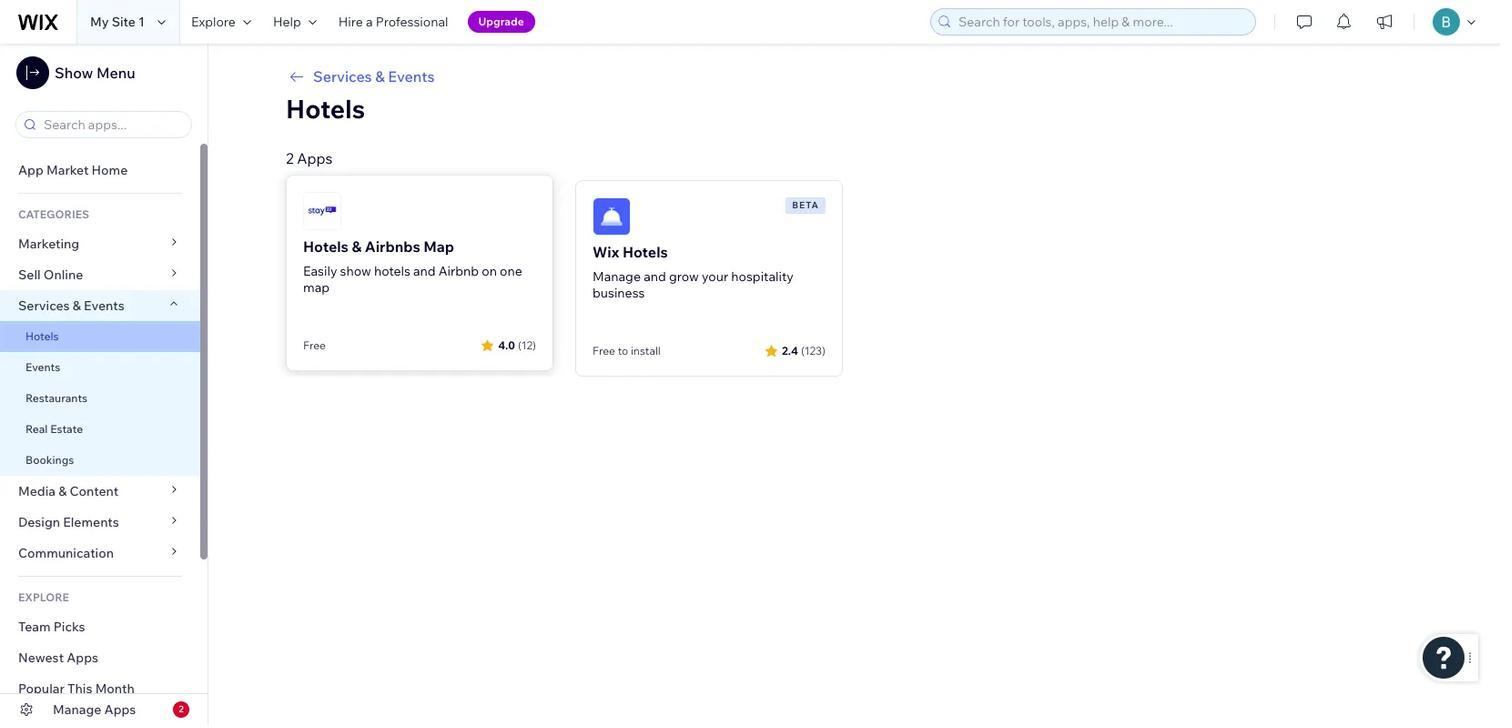 Task type: describe. For each thing, give the bounding box(es) containing it.
events link
[[0, 352, 200, 383]]

wix hotels logo image
[[593, 198, 631, 236]]

hire a professional
[[338, 14, 448, 30]]

bookings link
[[0, 445, 200, 476]]

1 horizontal spatial events
[[84, 298, 124, 314]]

newest
[[18, 650, 64, 666]]

events inside events link
[[25, 360, 60, 374]]

explore
[[18, 591, 69, 604]]

marketing link
[[0, 228, 200, 259]]

online
[[44, 267, 83, 283]]

popular this month link
[[0, 674, 200, 705]]

airbnb
[[439, 263, 479, 279]]

popular this month
[[18, 681, 135, 697]]

free for free
[[303, 339, 326, 352]]

Search for tools, apps, help & more... field
[[953, 9, 1250, 35]]

upgrade button
[[467, 11, 535, 33]]

one
[[500, 263, 522, 279]]

real
[[25, 422, 48, 436]]

0 vertical spatial services & events
[[313, 67, 435, 86]]

beta
[[792, 199, 819, 211]]

my site 1
[[90, 14, 145, 30]]

newest apps
[[18, 650, 98, 666]]

& right media
[[58, 483, 67, 500]]

newest apps link
[[0, 643, 200, 674]]

estate
[[50, 422, 83, 436]]

wix
[[593, 243, 619, 261]]

manage inside sidebar element
[[53, 702, 101, 718]]

0 vertical spatial services
[[313, 67, 372, 86]]

to
[[618, 344, 628, 358]]

apps for manage apps
[[104, 702, 136, 718]]

help button
[[262, 0, 327, 44]]

hotels
[[374, 263, 410, 279]]

manage apps
[[53, 702, 136, 718]]

airbnbs
[[365, 238, 420, 256]]

free to install
[[593, 344, 661, 358]]

help
[[273, 14, 301, 30]]

bookings
[[25, 453, 74, 467]]

real estate link
[[0, 414, 200, 445]]

media
[[18, 483, 56, 500]]

map
[[423, 238, 454, 256]]

(123)
[[801, 344, 826, 357]]

media & content
[[18, 483, 119, 500]]

hotels inside "hotels & airbnbs map easily show hotels and airbnb on one map"
[[303, 238, 348, 256]]

your
[[702, 269, 728, 285]]

elements
[[63, 514, 119, 531]]

a
[[366, 14, 373, 30]]

team picks link
[[0, 612, 200, 643]]

design elements
[[18, 514, 119, 531]]

picks
[[54, 619, 85, 635]]

show menu button
[[16, 56, 135, 89]]

install
[[631, 344, 661, 358]]

communication
[[18, 545, 117, 562]]

hotels link
[[0, 321, 200, 352]]

2.4 (123)
[[782, 344, 826, 357]]

& down online
[[73, 298, 81, 314]]

Search apps... field
[[38, 112, 186, 137]]

market
[[46, 162, 89, 178]]

apps for 2 apps
[[297, 149, 333, 167]]

wix hotels manage and grow your hospitality business
[[593, 243, 794, 301]]

professional
[[376, 14, 448, 30]]

& down hire a professional link
[[375, 67, 385, 86]]

map
[[303, 279, 330, 296]]

4.0 (12)
[[498, 338, 536, 352]]

services & events inside sidebar element
[[18, 298, 124, 314]]

show menu
[[55, 64, 135, 82]]

real estate
[[25, 422, 83, 436]]

sidebar element
[[0, 44, 208, 725]]

hotels & airbnbs map easily show hotels and airbnb on one map
[[303, 238, 522, 296]]

1
[[138, 14, 145, 30]]



Task type: locate. For each thing, give the bounding box(es) containing it.
2 vertical spatial events
[[25, 360, 60, 374]]

apps up this
[[67, 650, 98, 666]]

services down sell online
[[18, 298, 70, 314]]

events
[[388, 67, 435, 86], [84, 298, 124, 314], [25, 360, 60, 374]]

0 vertical spatial apps
[[297, 149, 333, 167]]

2 apps
[[286, 149, 333, 167]]

1 vertical spatial events
[[84, 298, 124, 314]]

menu
[[96, 64, 135, 82]]

&
[[375, 67, 385, 86], [352, 238, 362, 256], [73, 298, 81, 314], [58, 483, 67, 500]]

sell
[[18, 267, 41, 283]]

design
[[18, 514, 60, 531]]

0 vertical spatial events
[[388, 67, 435, 86]]

restaurants
[[25, 391, 87, 405]]

hospitality
[[731, 269, 794, 285]]

hotels up 2 apps
[[286, 93, 365, 125]]

0 horizontal spatial apps
[[67, 650, 98, 666]]

business
[[593, 285, 645, 301]]

0 horizontal spatial services
[[18, 298, 70, 314]]

sell online link
[[0, 259, 200, 290]]

and inside 'wix hotels manage and grow your hospitality business'
[[644, 269, 666, 285]]

free left to
[[593, 344, 615, 358]]

free
[[303, 339, 326, 352], [593, 344, 615, 358]]

1 horizontal spatial services
[[313, 67, 372, 86]]

design elements link
[[0, 507, 200, 538]]

manage inside 'wix hotels manage and grow your hospitality business'
[[593, 269, 641, 285]]

media & content link
[[0, 476, 200, 507]]

sell online
[[18, 267, 83, 283]]

apps up hotels & airbnbs map logo
[[297, 149, 333, 167]]

& inside "hotels & airbnbs map easily show hotels and airbnb on one map"
[[352, 238, 362, 256]]

0 horizontal spatial and
[[413, 263, 436, 279]]

and left 'grow'
[[644, 269, 666, 285]]

2 horizontal spatial apps
[[297, 149, 333, 167]]

2 inside sidebar element
[[179, 704, 184, 715]]

0 horizontal spatial events
[[25, 360, 60, 374]]

communication link
[[0, 538, 200, 569]]

marketing
[[18, 236, 79, 252]]

hotels
[[286, 93, 365, 125], [303, 238, 348, 256], [623, 243, 668, 261], [25, 330, 59, 343]]

1 vertical spatial manage
[[53, 702, 101, 718]]

hotels up easily
[[303, 238, 348, 256]]

grow
[[669, 269, 699, 285]]

1 vertical spatial services & events link
[[0, 290, 200, 321]]

services
[[313, 67, 372, 86], [18, 298, 70, 314]]

1 horizontal spatial free
[[593, 344, 615, 358]]

2 horizontal spatial events
[[388, 67, 435, 86]]

restaurants link
[[0, 383, 200, 414]]

manage down popular this month
[[53, 702, 101, 718]]

0 vertical spatial 2
[[286, 149, 294, 167]]

easily
[[303, 263, 337, 279]]

hotels down sell online
[[25, 330, 59, 343]]

events up restaurants at the bottom of the page
[[25, 360, 60, 374]]

1 vertical spatial services & events
[[18, 298, 124, 314]]

hotels & airbnbs map logo image
[[303, 192, 341, 230]]

1 horizontal spatial manage
[[593, 269, 641, 285]]

site
[[112, 14, 136, 30]]

explore
[[191, 14, 236, 30]]

1 vertical spatial 2
[[179, 704, 184, 715]]

categories
[[18, 208, 89, 221]]

1 horizontal spatial 2
[[286, 149, 294, 167]]

hire a professional link
[[327, 0, 459, 44]]

hire
[[338, 14, 363, 30]]

4.0
[[498, 338, 515, 352]]

2
[[286, 149, 294, 167], [179, 704, 184, 715]]

0 vertical spatial manage
[[593, 269, 641, 285]]

1 horizontal spatial apps
[[104, 702, 136, 718]]

and inside "hotels & airbnbs map easily show hotels and airbnb on one map"
[[413, 263, 436, 279]]

apps down month
[[104, 702, 136, 718]]

events down sell online 'link'
[[84, 298, 124, 314]]

manage
[[593, 269, 641, 285], [53, 702, 101, 718]]

app market home link
[[0, 155, 200, 186]]

this
[[67, 681, 92, 697]]

free for free to install
[[593, 344, 615, 358]]

services & events down 'a'
[[313, 67, 435, 86]]

show
[[55, 64, 93, 82]]

services & events down online
[[18, 298, 124, 314]]

1 horizontal spatial services & events link
[[286, 66, 1422, 87]]

hotels inside 'wix hotels manage and grow your hospitality business'
[[623, 243, 668, 261]]

apps
[[297, 149, 333, 167], [67, 650, 98, 666], [104, 702, 136, 718]]

home
[[91, 162, 128, 178]]

hotels inside sidebar element
[[25, 330, 59, 343]]

and down map
[[413, 263, 436, 279]]

free down map
[[303, 339, 326, 352]]

my
[[90, 14, 109, 30]]

2.4
[[782, 344, 798, 357]]

upgrade
[[478, 15, 524, 28]]

1 horizontal spatial services & events
[[313, 67, 435, 86]]

0 horizontal spatial services & events
[[18, 298, 124, 314]]

manage down wix
[[593, 269, 641, 285]]

0 horizontal spatial manage
[[53, 702, 101, 718]]

popular
[[18, 681, 65, 697]]

0 horizontal spatial services & events link
[[0, 290, 200, 321]]

app market home
[[18, 162, 128, 178]]

0 vertical spatial services & events link
[[286, 66, 1422, 87]]

app
[[18, 162, 44, 178]]

content
[[70, 483, 119, 500]]

services down hire
[[313, 67, 372, 86]]

2 vertical spatial apps
[[104, 702, 136, 718]]

0 horizontal spatial free
[[303, 339, 326, 352]]

1 vertical spatial services
[[18, 298, 70, 314]]

on
[[482, 263, 497, 279]]

0 horizontal spatial 2
[[179, 704, 184, 715]]

team picks
[[18, 619, 85, 635]]

& up show
[[352, 238, 362, 256]]

2 for 2 apps
[[286, 149, 294, 167]]

2 for 2
[[179, 704, 184, 715]]

services & events
[[313, 67, 435, 86], [18, 298, 124, 314]]

team
[[18, 619, 51, 635]]

(12)
[[518, 338, 536, 352]]

1 vertical spatial apps
[[67, 650, 98, 666]]

events down professional
[[388, 67, 435, 86]]

apps for newest apps
[[67, 650, 98, 666]]

hotels right wix
[[623, 243, 668, 261]]

services inside sidebar element
[[18, 298, 70, 314]]

and
[[413, 263, 436, 279], [644, 269, 666, 285]]

month
[[95, 681, 135, 697]]

services & events link
[[286, 66, 1422, 87], [0, 290, 200, 321]]

1 horizontal spatial and
[[644, 269, 666, 285]]

show
[[340, 263, 371, 279]]



Task type: vqa. For each thing, say whether or not it's contained in the screenshot.
Manage within the WIX HOTELS MANAGE AND GROW YOUR HOSPITALITY BUSINESS
yes



